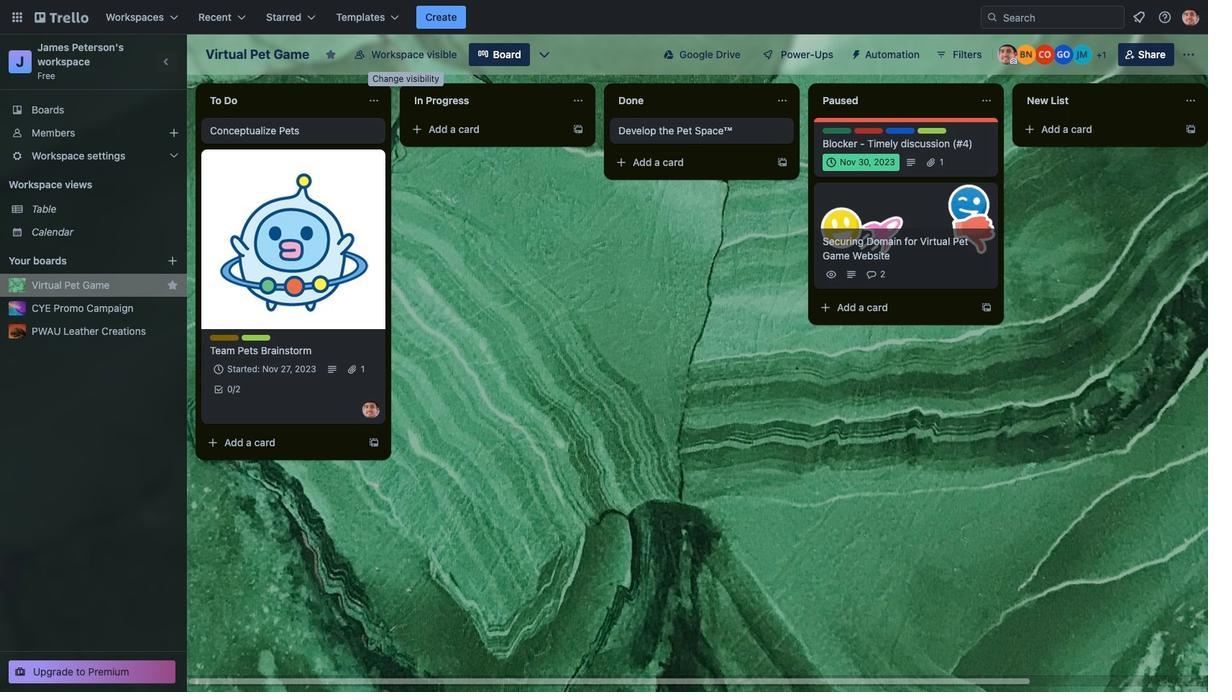Task type: locate. For each thing, give the bounding box(es) containing it.
create from template… image
[[573, 124, 584, 135], [1185, 124, 1197, 135], [777, 157, 788, 168], [981, 302, 993, 314]]

james peterson (jamespeterson93) image left christina overa (christinaovera) 'icon'
[[997, 45, 1018, 65]]

ben nelson (bennelson96) image
[[1016, 45, 1036, 65]]

0 horizontal spatial james peterson (jamespeterson93) image
[[997, 45, 1018, 65]]

color: green, title: "goal" element
[[823, 128, 852, 134]]

james peterson (jamespeterson93) image right open information menu image
[[1183, 9, 1200, 26]]

1 horizontal spatial james peterson (jamespeterson93) image
[[1183, 9, 1200, 26]]

tooltip
[[368, 72, 444, 86]]

jeremy miller (jeremymiller198) image
[[1072, 45, 1092, 65]]

None checkbox
[[823, 154, 900, 171]]

open information menu image
[[1158, 10, 1172, 24]]

1 vertical spatial james peterson (jamespeterson93) image
[[997, 45, 1018, 65]]

Board name text field
[[199, 43, 317, 66]]

star or unstar board image
[[325, 49, 337, 60]]

laugh image
[[943, 180, 995, 231]]

search image
[[987, 12, 998, 23]]

0 notifications image
[[1131, 9, 1148, 26]]

None text field
[[406, 89, 567, 112]]

add board image
[[167, 255, 178, 267]]

christina overa (christinaovera) image
[[1035, 45, 1055, 65]]

james peterson (jamespeterson93) image
[[1183, 9, 1200, 26], [997, 45, 1018, 65]]

workspace navigation collapse icon image
[[157, 52, 177, 72]]

0 vertical spatial james peterson (jamespeterson93) image
[[1183, 9, 1200, 26]]

None text field
[[201, 89, 363, 112], [610, 89, 771, 112], [814, 89, 975, 112], [1019, 89, 1180, 112], [201, 89, 363, 112], [610, 89, 771, 112], [814, 89, 975, 112], [1019, 89, 1180, 112]]



Task type: describe. For each thing, give the bounding box(es) containing it.
sm image
[[845, 43, 865, 63]]

Search field
[[998, 7, 1124, 27]]

starred icon image
[[167, 280, 178, 291]]

gary orlando (garyorlando) image
[[1054, 45, 1074, 65]]

james peterson (jamespeterson93) image inside primary "element"
[[1183, 9, 1200, 26]]

google drive icon image
[[664, 50, 674, 60]]

create from template… image
[[368, 437, 380, 449]]

color: yellow, title: none image
[[210, 335, 239, 341]]

primary element
[[0, 0, 1208, 35]]

color: bold lime, title: none image
[[918, 128, 947, 134]]

show menu image
[[1182, 47, 1196, 62]]

color: blue, title: "fyi" element
[[886, 128, 915, 134]]

this member is an admin of this board. image
[[1010, 58, 1017, 65]]

back to home image
[[35, 6, 88, 29]]

color: bold lime, title: "team task" element
[[242, 335, 270, 341]]

your boards with 3 items element
[[9, 252, 145, 270]]

customize views image
[[537, 47, 552, 62]]

james peterson (jamespeterson93) image
[[363, 401, 380, 419]]

color: red, title: "blocker" element
[[855, 128, 883, 134]]



Task type: vqa. For each thing, say whether or not it's contained in the screenshot.
Table
no



